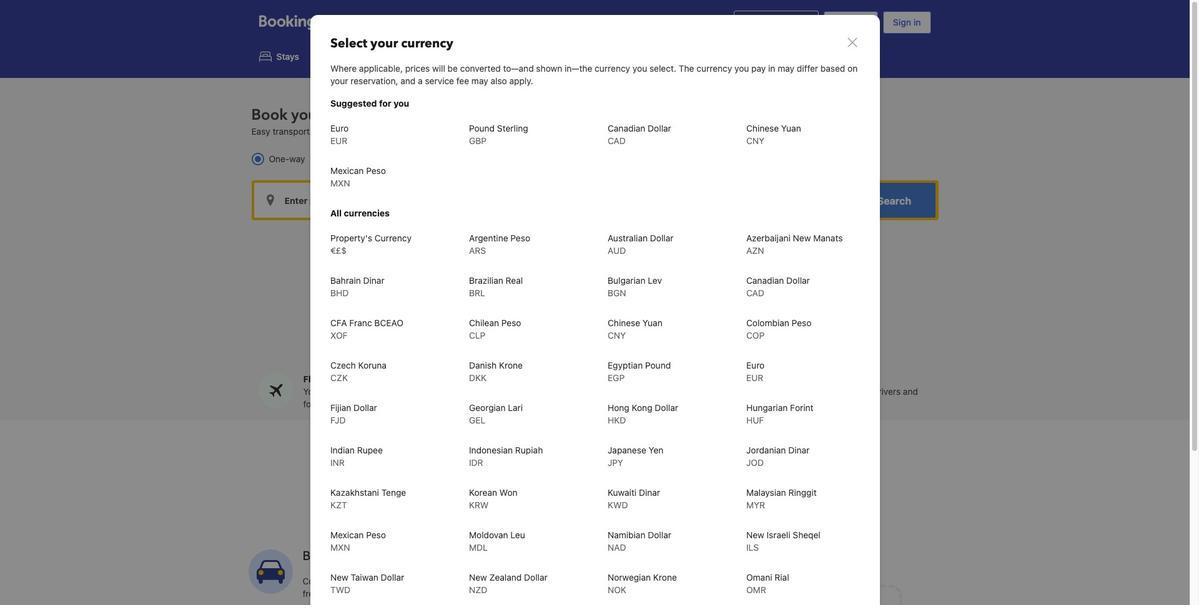 Task type: locate. For each thing, give the bounding box(es) containing it.
apply.
[[509, 76, 533, 86]]

0 horizontal spatial dinar
[[363, 276, 384, 286]]

australian
[[608, 233, 648, 244]]

pound up "front"
[[645, 360, 671, 371]]

your up applicable,
[[370, 35, 398, 52]]

australian dollar aud
[[608, 233, 673, 256]]

0 horizontal spatial canadian dollar cad
[[608, 123, 671, 146]]

flight left czk
[[303, 375, 328, 385]]

1 horizontal spatial canadian dollar cad
[[746, 276, 810, 299]]

2 mexican from the top
[[330, 530, 364, 541]]

0 horizontal spatial no
[[584, 399, 594, 410]]

0 horizontal spatial pound
[[469, 123, 495, 134]]

1 horizontal spatial chinese
[[746, 123, 779, 134]]

1 mexican peso mxn from the top
[[330, 166, 386, 189]]

lari
[[508, 403, 523, 414]]

taxi up plans
[[425, 549, 445, 566]]

rial
[[775, 573, 789, 583]]

for for is
[[562, 577, 573, 588]]

new up twd
[[330, 573, 348, 583]]

you left pay
[[734, 63, 749, 74]]

0 horizontal spatial flight
[[303, 375, 328, 385]]

1 horizontal spatial will
[[432, 63, 445, 74]]

dollar left it
[[648, 530, 671, 541]]

nad
[[608, 543, 626, 554]]

new up ils
[[746, 530, 764, 541]]

dollar right zealand
[[524, 573, 547, 583]]

and inside the 'we work with professional drivers and have 24/7 customer care'
[[903, 387, 918, 398]]

Enter pick-up location text field
[[254, 183, 423, 218]]

0 vertical spatial chinese yuan cny
[[746, 123, 801, 146]]

dinar inside kuwaiti dinar kwd
[[639, 488, 660, 499]]

airport up "if"
[[383, 549, 421, 566]]

1 horizontal spatial yuan
[[781, 123, 801, 134]]

0 vertical spatial for
[[379, 98, 391, 109]]

hours
[[357, 589, 380, 600]]

1 vertical spatial no
[[584, 399, 594, 410]]

booking
[[303, 549, 351, 566]]

moldovan
[[469, 530, 508, 541]]

0 horizontal spatial taxi
[[377, 105, 402, 126]]

eur left the
[[330, 136, 347, 146]]

1 horizontal spatial in
[[914, 17, 921, 27]]

cancel
[[533, 577, 560, 588]]

your inside where applicable, prices will be converted to—and shown in—the currency you select. the currency you pay in may differ based on your reservation, and a service fee may also apply.
[[330, 76, 348, 86]]

transportation
[[273, 126, 330, 137], [513, 460, 643, 488]]

1 vertical spatial airport
[[385, 126, 411, 137]]

plans
[[441, 577, 462, 588]]

dollar up 'before'
[[381, 573, 404, 583]]

2 horizontal spatial for
[[562, 577, 573, 588]]

chinese down pay
[[746, 123, 779, 134]]

0 vertical spatial mxn
[[330, 178, 350, 189]]

mxn up "confirmation"
[[330, 543, 350, 554]]

krone inside the danish krone dkk
[[499, 360, 523, 371]]

and right drivers
[[903, 387, 918, 398]]

0 horizontal spatial eur
[[330, 136, 347, 146]]

in—the
[[564, 63, 592, 74]]

dinar right kuwaiti
[[639, 488, 660, 499]]

0 vertical spatial will
[[432, 63, 445, 74]]

1 vertical spatial cny
[[608, 330, 626, 341]]

in inside the sign in link
[[914, 17, 921, 27]]

cfa franc bceao xof
[[330, 318, 403, 341]]

shown
[[536, 63, 562, 74]]

krone right danish
[[499, 360, 523, 371]]

1 vertical spatial krone
[[653, 573, 677, 583]]

1 vertical spatial canadian dollar cad
[[746, 276, 810, 299]]

booking airport taxi image
[[641, 526, 903, 606], [248, 550, 293, 595]]

1 vertical spatial up
[[321, 589, 331, 600]]

1 vertical spatial euro
[[746, 360, 765, 371]]

0 vertical spatial yuan
[[781, 123, 801, 134]]

0 horizontal spatial euro eur
[[330, 123, 348, 146]]

malaysian
[[746, 488, 786, 499]]

ringgit
[[788, 488, 817, 499]]

0 horizontal spatial your
[[303, 387, 322, 398]]

currency right "the"
[[696, 63, 732, 74]]

cny
[[746, 136, 764, 146], [608, 330, 626, 341]]

flight inside the flight tracking your driver will track your flight and wait for you if it's delayed
[[303, 375, 328, 385]]

is up hours on the left
[[357, 577, 364, 588]]

your left driver
[[303, 387, 322, 398]]

euro down cop at the right bottom of page
[[746, 360, 765, 371]]

moldovan leu mdl
[[469, 530, 525, 554]]

dinar for jordanian dinar jod
[[788, 445, 810, 456]]

manats
[[813, 233, 843, 244]]

1 horizontal spatial is
[[578, 387, 584, 398]]

new zealand dollar nzd
[[469, 573, 547, 596]]

gel
[[469, 415, 485, 426]]

mexican peso mxn up taiwan
[[330, 530, 386, 554]]

for left "if"
[[303, 399, 314, 410]]

your inside the your price is confirmed up front – no extra costs, no cash required
[[534, 387, 553, 398]]

0 vertical spatial pound
[[469, 123, 495, 134]]

0 vertical spatial no
[[672, 387, 682, 398]]

customer
[[807, 399, 845, 410]]

0 horizontal spatial yuan
[[642, 318, 662, 329]]

property's
[[330, 233, 372, 244]]

1 horizontal spatial may
[[778, 63, 794, 74]]

may left the differ at the right top of the page
[[778, 63, 794, 74]]

1 vertical spatial cad
[[746, 288, 764, 299]]

euro down suggested at the top
[[330, 123, 348, 134]]

property
[[777, 17, 813, 27]]

currency right in—the
[[594, 63, 630, 74]]

1 horizontal spatial taxi
[[425, 549, 445, 566]]

hong kong dollar hkd
[[608, 403, 678, 426]]

0 horizontal spatial transportation
[[273, 126, 330, 137]]

0 vertical spatial cny
[[746, 136, 764, 146]]

flight up 'prices'
[[412, 51, 435, 62]]

and inside where applicable, prices will be converted to—and shown in—the currency you select. the currency you pay in may differ based on your reservation, and a service fee may also apply.
[[400, 76, 415, 86]]

1 vertical spatial flight
[[303, 375, 328, 385]]

is right "price"
[[578, 387, 584, 398]]

wait
[[448, 387, 465, 398]]

krone
[[499, 360, 523, 371], [653, 573, 677, 583]]

and left wait
[[431, 387, 446, 398]]

flight for flight tracking your driver will track your flight and wait for you if it's delayed
[[303, 375, 328, 385]]

+
[[438, 51, 443, 62]]

chilean
[[469, 318, 499, 329]]

cash
[[596, 399, 615, 410]]

2 your from the left
[[534, 387, 553, 398]]

taxi up the
[[377, 105, 402, 126]]

you left "if"
[[317, 399, 331, 410]]

1 horizontal spatial up
[[630, 387, 640, 398]]

hungarian forint huf
[[746, 403, 813, 426]]

1 horizontal spatial for
[[379, 98, 391, 109]]

in right pay
[[768, 63, 775, 74]]

for inside select your currency dialog
[[379, 98, 391, 109]]

and left a
[[400, 76, 415, 86]]

new for new israeli sheqel ils
[[746, 530, 764, 541]]

extra
[[534, 399, 555, 410]]

namibian
[[608, 530, 645, 541]]

stays link
[[249, 42, 309, 71]]

dollar right australian
[[650, 233, 673, 244]]

register
[[834, 17, 868, 27]]

2 vertical spatial airport
[[383, 549, 421, 566]]

transportation up the way
[[273, 126, 330, 137]]

0 horizontal spatial currency
[[401, 35, 453, 52]]

for inside the flight tracking your driver will track your flight and wait for you if it's delayed
[[303, 399, 314, 410]]

you up time
[[499, 577, 514, 588]]

yuan
[[781, 123, 801, 134], [642, 318, 662, 329]]

peso right colombian
[[792, 318, 811, 329]]

1 your from the left
[[303, 387, 322, 398]]

new inside new israeli sheqel ils
[[746, 530, 764, 541]]

for inside confirmation is immediate. if your plans change, you can cancel for free up to 24 hours before your scheduled pickup time
[[562, 577, 573, 588]]

czk
[[330, 373, 348, 384]]

in right sign
[[914, 17, 921, 27]]

0 horizontal spatial krone
[[499, 360, 523, 371]]

dollar inside new zealand dollar nzd
[[524, 573, 547, 583]]

airport right the
[[385, 126, 411, 137]]

your right "if"
[[421, 577, 439, 588]]

colombian
[[746, 318, 789, 329]]

0 vertical spatial cad
[[608, 136, 626, 146]]

egp
[[608, 373, 625, 384]]

for right cancel on the left of page
[[562, 577, 573, 588]]

dollar down –
[[655, 403, 678, 414]]

0 vertical spatial canadian dollar cad
[[608, 123, 671, 146]]

egyptian
[[608, 360, 643, 371]]

will down flight + hotel
[[432, 63, 445, 74]]

dollar down the track
[[353, 403, 377, 414]]

0 horizontal spatial will
[[349, 387, 362, 398]]

airport
[[326, 105, 373, 126], [385, 126, 411, 137], [383, 549, 421, 566]]

0 vertical spatial flight
[[412, 51, 435, 62]]

nok
[[608, 585, 626, 596]]

2 vertical spatial dinar
[[639, 488, 660, 499]]

pound up gbp
[[469, 123, 495, 134]]

taxi for booking
[[425, 549, 445, 566]]

krone inside norwegian krone nok
[[653, 573, 677, 583]]

1 horizontal spatial eur
[[746, 373, 763, 384]]

peso up booking your airport taxi
[[366, 530, 386, 541]]

no left cash
[[584, 399, 594, 410]]

0 vertical spatial transportation
[[273, 126, 330, 137]]

yuan down bulgarian lev bgn
[[642, 318, 662, 329]]

new for new zealand dollar nzd
[[469, 573, 487, 583]]

0 horizontal spatial for
[[303, 399, 314, 410]]

for for tracking
[[303, 399, 314, 410]]

register link
[[824, 11, 878, 34]]

1 vertical spatial eur
[[746, 373, 763, 384]]

airport for booking
[[383, 549, 421, 566]]

between
[[332, 126, 367, 137]]

no right –
[[672, 387, 682, 398]]

0 horizontal spatial chinese yuan cny
[[608, 318, 662, 341]]

transportation up kuwaiti
[[513, 460, 643, 488]]

omani rial omr
[[746, 573, 789, 596]]

krone right norwegian
[[653, 573, 677, 583]]

0 vertical spatial canadian
[[608, 123, 645, 134]]

1 horizontal spatial your
[[534, 387, 553, 398]]

1 vertical spatial taxi
[[425, 549, 445, 566]]

2 vertical spatial for
[[562, 577, 573, 588]]

mexican peso mxn up all currencies
[[330, 166, 386, 189]]

azerbaijani new manats azn
[[746, 233, 843, 256]]

0 vertical spatial may
[[778, 63, 794, 74]]

taxi inside book your airport taxi easy transportation between the airport and your accommodations
[[377, 105, 402, 126]]

0 vertical spatial dinar
[[363, 276, 384, 286]]

0 horizontal spatial canadian
[[608, 123, 645, 134]]

2 horizontal spatial currency
[[696, 63, 732, 74]]

dinar inside bahrain dinar bhd
[[363, 276, 384, 286]]

dinar for bahrain dinar bhd
[[363, 276, 384, 286]]

1 vertical spatial yuan
[[642, 318, 662, 329]]

0 vertical spatial mexican peso mxn
[[330, 166, 386, 189]]

up left to
[[321, 589, 331, 600]]

your inside the flight tracking your driver will track your flight and wait for you if it's delayed
[[388, 387, 405, 398]]

eur up hungarian
[[746, 373, 763, 384]]

your up taiwan
[[354, 549, 380, 566]]

new inside new taiwan dollar twd
[[330, 573, 348, 583]]

1 vertical spatial mexican
[[330, 530, 364, 541]]

0 horizontal spatial in
[[768, 63, 775, 74]]

1 vertical spatial euro eur
[[746, 360, 765, 384]]

1 vertical spatial will
[[349, 387, 362, 398]]

2 horizontal spatial dinar
[[788, 445, 810, 456]]

1 horizontal spatial cny
[[746, 136, 764, 146]]

0 horizontal spatial may
[[471, 76, 488, 86]]

1 horizontal spatial euro eur
[[746, 360, 765, 384]]

euro eur down cop at the right bottom of page
[[746, 360, 765, 384]]

we work with professional drivers and have 24/7 customer care
[[766, 387, 918, 410]]

peso right chilean
[[501, 318, 521, 329]]

if
[[334, 399, 339, 410]]

is
[[578, 387, 584, 398], [357, 577, 364, 588]]

new inside new zealand dollar nzd
[[469, 573, 487, 583]]

bahrain
[[330, 276, 361, 286]]

peso inside 'argentine peso ars'
[[510, 233, 530, 244]]

and inside the flight tracking your driver will track your flight and wait for you if it's delayed
[[431, 387, 446, 398]]

mexican up the booking
[[330, 530, 364, 541]]

one-way
[[269, 154, 305, 164]]

1 horizontal spatial chinese yuan cny
[[746, 123, 801, 146]]

israeli
[[767, 530, 790, 541]]

kwd
[[608, 500, 628, 511]]

mxn up all
[[330, 178, 350, 189]]

bulgarian
[[608, 276, 645, 286]]

dinar inside jordanian dinar jod
[[788, 445, 810, 456]]

1 vertical spatial mexican peso mxn
[[330, 530, 386, 554]]

peso right argentine
[[510, 233, 530, 244]]

dinar right bahrain
[[363, 276, 384, 286]]

have
[[766, 399, 785, 410]]

kong
[[632, 403, 652, 414]]

0 vertical spatial krone
[[499, 360, 523, 371]]

peso down the
[[366, 166, 386, 176]]

confirmation
[[303, 577, 355, 588]]

will down tracking
[[349, 387, 362, 398]]

0 vertical spatial is
[[578, 387, 584, 398]]

1 vertical spatial mxn
[[330, 543, 350, 554]]

change,
[[465, 577, 497, 588]]

up up the required
[[630, 387, 640, 398]]

be
[[447, 63, 458, 74]]

euro eur down suggested at the top
[[330, 123, 348, 146]]

mexican up enter pick-up location text box
[[330, 166, 364, 176]]

easy
[[706, 460, 748, 488]]

booking your airport taxi
[[303, 549, 445, 566]]

your up extra
[[534, 387, 553, 398]]

dollar inside 'namibian dollar nad'
[[648, 530, 671, 541]]

will inside where applicable, prices will be converted to—and shown in—the currency you select. the currency you pay in may differ based on your reservation, and a service fee may also apply.
[[432, 63, 445, 74]]

1 vertical spatial pound
[[645, 360, 671, 371]]

the
[[679, 63, 694, 74]]

currency up 'prices'
[[401, 35, 453, 52]]

brazilian
[[469, 276, 503, 286]]

new up nzd
[[469, 573, 487, 583]]

select your currency dialog
[[310, 15, 880, 606]]

your right book
[[291, 105, 322, 126]]

0 vertical spatial euro
[[330, 123, 348, 134]]

0 vertical spatial taxi
[[377, 105, 402, 126]]

korean won krw
[[469, 488, 517, 511]]

0 vertical spatial in
[[914, 17, 921, 27]]

your right the track
[[388, 387, 405, 398]]

1 horizontal spatial dinar
[[639, 488, 660, 499]]

chinese yuan cny
[[746, 123, 801, 146], [608, 318, 662, 341]]

and right the
[[414, 126, 429, 137]]

yuan down the differ at the right top of the page
[[781, 123, 801, 134]]

0 vertical spatial airport
[[326, 105, 373, 126]]

cad
[[608, 136, 626, 146], [746, 288, 764, 299]]

georgian lari gel
[[469, 403, 523, 426]]

transportation inside book your airport taxi easy transportation between the airport and your accommodations
[[273, 126, 330, 137]]

chinese down bgn on the top right
[[608, 318, 640, 329]]

taxi for book
[[377, 105, 402, 126]]

0 horizontal spatial is
[[357, 577, 364, 588]]

canadian
[[608, 123, 645, 134], [746, 276, 784, 286]]

select
[[330, 35, 367, 52]]

dinar right jordanian
[[788, 445, 810, 456]]

indonesian rupiah idr
[[469, 445, 543, 469]]

airport up between
[[326, 105, 373, 126]]

chilean peso clp
[[469, 318, 521, 341]]

stays
[[276, 51, 299, 62]]

czech koruna czk
[[330, 360, 386, 384]]

1 horizontal spatial canadian
[[746, 276, 784, 286]]

mexican
[[330, 166, 364, 176], [330, 530, 364, 541]]

work?
[[696, 532, 720, 543]]

up inside the your price is confirmed up front – no extra costs, no cash required
[[630, 387, 640, 398]]

currency
[[401, 35, 453, 52], [594, 63, 630, 74], [696, 63, 732, 74]]

airport for book
[[326, 105, 373, 126]]

1 horizontal spatial no
[[672, 387, 682, 398]]

0 vertical spatial up
[[630, 387, 640, 398]]

new left the manats
[[793, 233, 811, 244]]

0 horizontal spatial chinese
[[608, 318, 640, 329]]

georgian
[[469, 403, 505, 414]]

differ
[[797, 63, 818, 74]]

your down 'where'
[[330, 76, 348, 86]]

for down 'reservation,'
[[379, 98, 391, 109]]

no
[[672, 387, 682, 398], [584, 399, 594, 410]]

1 vertical spatial in
[[768, 63, 775, 74]]

you inside confirmation is immediate. if your plans change, you can cancel for free up to 24 hours before your scheduled pickup time
[[499, 577, 514, 588]]

1 vertical spatial for
[[303, 399, 314, 410]]

0 vertical spatial mexican
[[330, 166, 364, 176]]

your price is confirmed up front – no extra costs, no cash required
[[534, 387, 682, 410]]

may down 'converted'
[[471, 76, 488, 86]]



Task type: vqa. For each thing, say whether or not it's contained in the screenshot.
& corresponding to van
no



Task type: describe. For each thing, give the bounding box(es) containing it.
kazakhstani tenge kzt
[[330, 488, 406, 511]]

sterling
[[497, 123, 528, 134]]

gbp
[[469, 136, 486, 146]]

argentine
[[469, 233, 508, 244]]

pound inside egyptian pound egp
[[645, 360, 671, 371]]

your left gbp
[[431, 126, 449, 137]]

pound inside pound sterling gbp
[[469, 123, 495, 134]]

leu
[[510, 530, 525, 541]]

yen
[[649, 445, 663, 456]]

1 vertical spatial canadian
[[746, 276, 784, 286]]

where applicable, prices will be converted to—and shown in—the currency you select. the currency you pay in may differ based on your reservation, and a service fee may also apply.
[[330, 63, 858, 86]]

0 horizontal spatial cny
[[608, 330, 626, 341]]

jod
[[746, 458, 764, 469]]

japanese
[[608, 445, 646, 456]]

accommodations
[[451, 126, 521, 137]]

sheqel
[[793, 530, 820, 541]]

1 horizontal spatial transportation
[[513, 460, 643, 488]]

myr
[[746, 500, 765, 511]]

all
[[330, 208, 341, 219]]

azn
[[746, 246, 764, 256]]

currency
[[374, 233, 411, 244]]

driver
[[324, 387, 347, 398]]

egyptian pound egp
[[608, 360, 671, 384]]

new for new taiwan dollar twd
[[330, 573, 348, 583]]

in inside where applicable, prices will be converted to—and shown in—the currency you select. the currency you pay in may differ based on your reservation, and a service fee may also apply.
[[768, 63, 775, 74]]

1 horizontal spatial currency
[[594, 63, 630, 74]]

€£$
[[330, 246, 346, 256]]

argentine peso ars
[[469, 233, 530, 256]]

care
[[848, 399, 865, 410]]

with
[[803, 387, 820, 398]]

korean
[[469, 488, 497, 499]]

you left 'select.'
[[632, 63, 647, 74]]

kazakhstani
[[330, 488, 379, 499]]

flight for flight + hotel
[[412, 51, 435, 62]]

you down 'reservation,'
[[393, 98, 409, 109]]

service
[[425, 76, 454, 86]]

close the list of currencies image
[[845, 35, 860, 50]]

2 mexican peso mxn from the top
[[330, 530, 386, 554]]

tracking
[[330, 375, 366, 385]]

prices
[[405, 63, 430, 74]]

how
[[646, 532, 664, 543]]

it
[[688, 532, 694, 543]]

brl
[[469, 288, 485, 299]]

search button
[[853, 183, 936, 218]]

malaysian ringgit myr
[[746, 488, 817, 511]]

converted
[[460, 63, 501, 74]]

confirmed
[[587, 387, 628, 398]]

scheduled
[[431, 589, 473, 600]]

new taiwan dollar twd
[[330, 573, 404, 596]]

0 horizontal spatial booking airport taxi image
[[248, 550, 293, 595]]

1 vertical spatial chinese yuan cny
[[608, 318, 662, 341]]

fee
[[456, 76, 469, 86]]

how does it work?
[[646, 532, 720, 543]]

0 vertical spatial euro eur
[[330, 123, 348, 146]]

hkd
[[608, 415, 626, 426]]

0 vertical spatial chinese
[[746, 123, 779, 134]]

before
[[382, 589, 408, 600]]

flight + hotel
[[412, 51, 468, 62]]

indonesian
[[469, 445, 513, 456]]

dollar inside fijian dollar fjd
[[353, 403, 377, 414]]

free
[[303, 589, 319, 600]]

0 horizontal spatial cad
[[608, 136, 626, 146]]

krone for danish krone dkk
[[499, 360, 523, 371]]

1 mexican from the top
[[330, 166, 364, 176]]

1 vertical spatial may
[[471, 76, 488, 86]]

krone for norwegian krone nok
[[653, 573, 677, 583]]

price
[[555, 387, 575, 398]]

usd
[[631, 17, 651, 28]]

indian
[[330, 445, 355, 456]]

list your property
[[740, 17, 813, 27]]

if
[[413, 577, 418, 588]]

dollar down azerbaijani new manats azn
[[786, 276, 810, 286]]

peso inside colombian peso cop
[[792, 318, 811, 329]]

flight tracking your driver will track your flight and wait for you if it's delayed
[[303, 375, 465, 410]]

immediate.
[[366, 577, 411, 588]]

track
[[365, 387, 385, 398]]

your inside the flight tracking your driver will track your flight and wait for you if it's delayed
[[303, 387, 322, 398]]

select your currency
[[330, 35, 453, 52]]

will inside the flight tracking your driver will track your flight and wait for you if it's delayed
[[349, 387, 362, 398]]

pound sterling gbp
[[469, 123, 528, 146]]

can
[[516, 577, 531, 588]]

bgn
[[608, 288, 626, 299]]

cfa
[[330, 318, 347, 329]]

dollar inside new taiwan dollar twd
[[381, 573, 404, 583]]

dollar down 'select.'
[[648, 123, 671, 134]]

on
[[848, 63, 858, 74]]

dollar inside australian dollar aud
[[650, 233, 673, 244]]

is inside the your price is confirmed up front – no extra costs, no cash required
[[578, 387, 584, 398]]

suggested for you
[[330, 98, 409, 109]]

to—and
[[503, 63, 534, 74]]

is inside confirmation is immediate. if your plans change, you can cancel for free up to 24 hours before your scheduled pickup time
[[357, 577, 364, 588]]

xof
[[330, 330, 347, 341]]

new inside azerbaijani new manats azn
[[793, 233, 811, 244]]

2 mxn from the top
[[330, 543, 350, 554]]

dinar for kuwaiti dinar kwd
[[639, 488, 660, 499]]

peso inside chilean peso clp
[[501, 318, 521, 329]]

you inside the flight tracking your driver will track your flight and wait for you if it's delayed
[[317, 399, 331, 410]]

your right list
[[757, 17, 775, 27]]

1 horizontal spatial euro
[[746, 360, 765, 371]]

azerbaijani
[[746, 233, 791, 244]]

easy
[[251, 126, 270, 137]]

real
[[505, 276, 523, 286]]

hungarian
[[746, 403, 788, 414]]

the
[[369, 126, 382, 137]]

sign in
[[893, 17, 921, 27]]

reservation,
[[350, 76, 398, 86]]

to
[[334, 589, 342, 600]]

airport transportation made easy
[[442, 460, 748, 488]]

franc
[[349, 318, 372, 329]]

way
[[289, 154, 305, 164]]

1 horizontal spatial booking airport taxi image
[[641, 526, 903, 606]]

pay
[[751, 63, 766, 74]]

1 horizontal spatial cad
[[746, 288, 764, 299]]

0 vertical spatial eur
[[330, 136, 347, 146]]

up inside confirmation is immediate. if your plans change, you can cancel for free up to 24 hours before your scheduled pickup time
[[321, 589, 331, 600]]

required
[[618, 399, 651, 410]]

costs,
[[557, 399, 581, 410]]

your down "if"
[[411, 589, 429, 600]]

danish
[[469, 360, 496, 371]]

1 mxn from the top
[[330, 178, 350, 189]]

rupiah
[[515, 445, 543, 456]]

omr
[[746, 585, 766, 596]]

all currencies
[[330, 208, 389, 219]]

zealand
[[489, 573, 522, 583]]

dollar inside hong kong dollar hkd
[[655, 403, 678, 414]]

delayed
[[356, 399, 387, 410]]

lev
[[648, 276, 662, 286]]

new israeli sheqel ils
[[746, 530, 820, 554]]

booking.com online hotel reservations image
[[259, 15, 349, 30]]

and inside book your airport taxi easy transportation between the airport and your accommodations
[[414, 126, 429, 137]]



